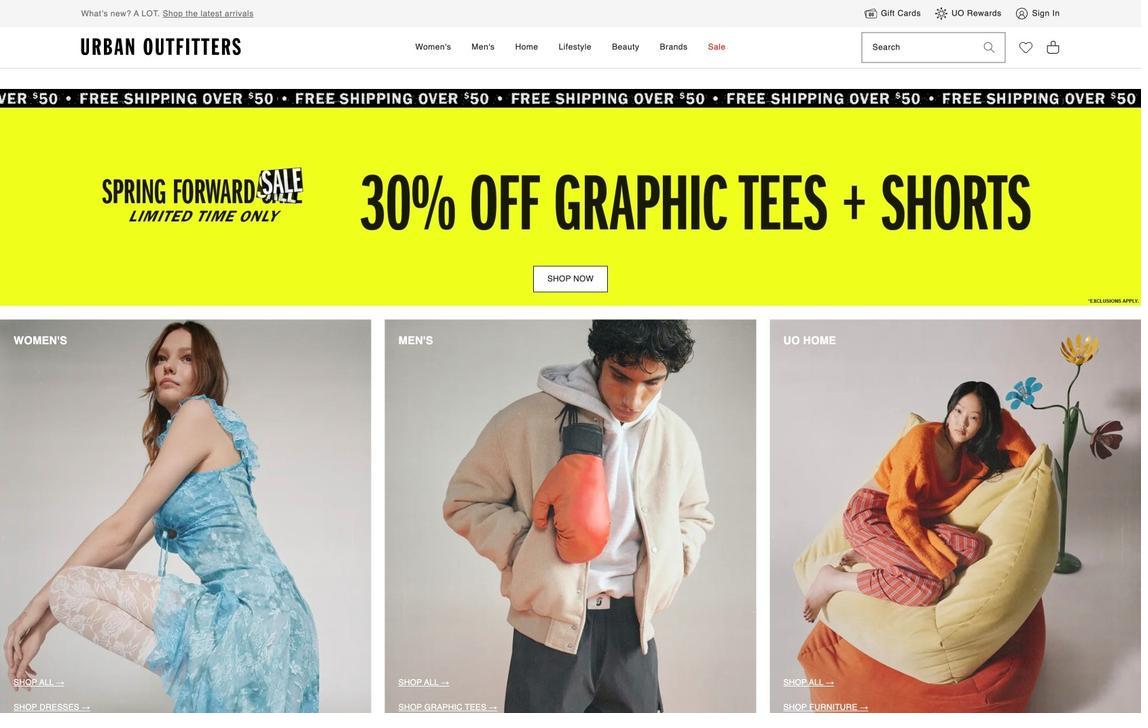 Task type: locate. For each thing, give the bounding box(es) containing it.
0 horizontal spatial shop women's image
[[0, 320, 371, 713]]

None search field
[[863, 33, 974, 62]]

1 shop women's image from the left
[[0, 320, 371, 713]]

shop women's image
[[0, 320, 371, 713], [385, 320, 756, 713]]

my shopping bag image
[[1047, 39, 1060, 55]]

free ship image
[[0, 89, 1141, 108]]

1 horizontal spatial shop women's image
[[385, 320, 756, 713]]



Task type: vqa. For each thing, say whether or not it's contained in the screenshot.
30% Off Shorts + Graphics image
yes



Task type: describe. For each thing, give the bounding box(es) containing it.
main navigation element
[[293, 27, 848, 68]]

30% off shorts + graphics image
[[0, 108, 1141, 306]]

favorites image
[[1019, 41, 1033, 54]]

urban outfitters image
[[81, 38, 241, 56]]

shop home image
[[770, 320, 1141, 713]]

2 shop women's image from the left
[[385, 320, 756, 713]]

search image
[[984, 42, 995, 53]]

Search text field
[[863, 33, 974, 62]]



